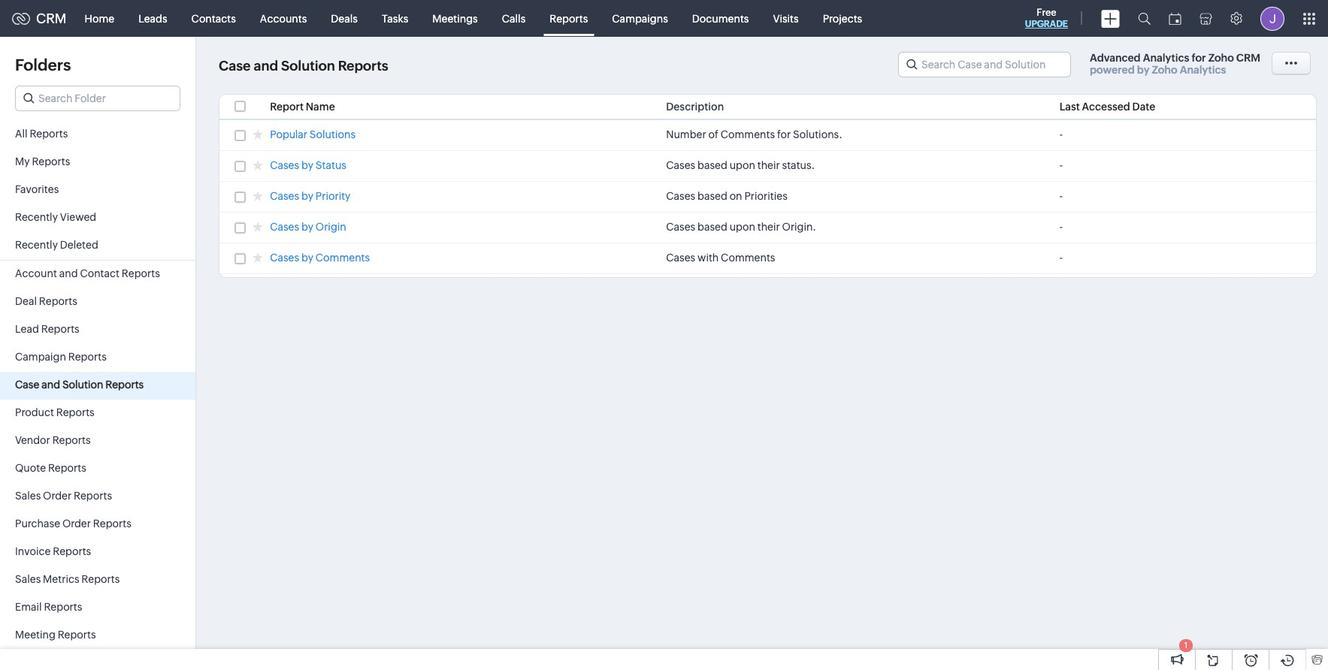 Task type: vqa. For each thing, say whether or not it's contained in the screenshot.
To
no



Task type: describe. For each thing, give the bounding box(es) containing it.
reports down email reports link
[[58, 629, 96, 641]]

create menu element
[[1092, 0, 1129, 36]]

priorities
[[744, 190, 787, 202]]

5 - from the top
[[1059, 252, 1063, 264]]

contacts
[[191, 12, 236, 24]]

0 vertical spatial and
[[254, 58, 278, 74]]

accounts link
[[248, 0, 319, 36]]

cases by comments
[[270, 252, 370, 264]]

upon for status.
[[730, 159, 755, 171]]

upgrade
[[1025, 19, 1068, 29]]

sales for sales order reports
[[15, 490, 41, 502]]

tasks
[[382, 12, 408, 24]]

all
[[15, 128, 27, 140]]

popular solutions link
[[270, 129, 356, 143]]

comments for with
[[721, 252, 775, 264]]

product reports
[[15, 407, 94, 419]]

logo image
[[12, 12, 30, 24]]

product
[[15, 407, 54, 419]]

deals
[[331, 12, 358, 24]]

account
[[15, 268, 57, 280]]

account and contact reports link
[[0, 261, 195, 289]]

reports down lead reports link
[[68, 351, 107, 363]]

reports down 'purchase order reports' at the left bottom of page
[[53, 546, 91, 558]]

advanced analytics for zoho crm powered by zoho analytics
[[1090, 52, 1260, 76]]

cases with comments
[[666, 252, 775, 264]]

cases based on priorities
[[666, 190, 787, 202]]

quote
[[15, 462, 46, 474]]

solutions
[[310, 129, 356, 141]]

cases by priority link
[[270, 190, 351, 204]]

contacts link
[[179, 0, 248, 36]]

their for origin.
[[757, 221, 780, 233]]

email reports link
[[0, 595, 195, 622]]

calls link
[[490, 0, 538, 36]]

my reports link
[[0, 149, 195, 177]]

deleted
[[60, 239, 98, 251]]

reports up 'sales order reports'
[[48, 462, 86, 474]]

sales order reports
[[15, 490, 112, 502]]

report
[[270, 101, 304, 113]]

cases for cases by comments
[[270, 252, 299, 264]]

- for status.
[[1059, 159, 1063, 171]]

accounts
[[260, 12, 307, 24]]

popular solutions
[[270, 129, 356, 141]]

crm inside advanced analytics for zoho crm powered by zoho analytics
[[1236, 52, 1260, 64]]

of
[[708, 129, 718, 141]]

based for cases based on priorities
[[697, 190, 727, 202]]

recently viewed
[[15, 211, 96, 223]]

cases for cases by status
[[270, 159, 299, 171]]

0 horizontal spatial solution
[[62, 379, 103, 391]]

date
[[1132, 101, 1155, 113]]

1 horizontal spatial solution
[[281, 58, 335, 74]]

cases for cases based upon their status.
[[666, 159, 695, 171]]

last
[[1059, 101, 1080, 113]]

tasks link
[[370, 0, 420, 36]]

free
[[1037, 7, 1056, 18]]

reports down sales order reports link
[[93, 518, 131, 530]]

documents
[[692, 12, 749, 24]]

origin
[[316, 221, 346, 233]]

last accessed date
[[1059, 101, 1155, 113]]

status
[[316, 159, 346, 171]]

cases based upon their origin.
[[666, 221, 816, 233]]

account and contact reports
[[15, 268, 160, 280]]

quote reports link
[[0, 455, 195, 483]]

lead reports link
[[0, 316, 195, 344]]

campaigns
[[612, 12, 668, 24]]

report name
[[270, 101, 335, 113]]

cases by origin link
[[270, 221, 346, 235]]

deal reports link
[[0, 289, 195, 316]]

cases for cases based upon their origin.
[[666, 221, 695, 233]]

Search Case and Solution Reports text field
[[899, 53, 1070, 77]]

sales for sales metrics reports
[[15, 573, 41, 585]]

cases by comments link
[[270, 252, 370, 266]]

origin.
[[782, 221, 816, 233]]

number
[[666, 129, 706, 141]]

cases for cases based on priorities
[[666, 190, 695, 202]]

campaign reports
[[15, 351, 107, 363]]

contact
[[80, 268, 119, 280]]

3 - from the top
[[1059, 190, 1063, 202]]

home link
[[73, 0, 126, 36]]

their for status.
[[757, 159, 780, 171]]

invoice reports link
[[0, 539, 195, 567]]

meetings link
[[420, 0, 490, 36]]

campaign
[[15, 351, 66, 363]]

by for cases based on priorities
[[301, 190, 313, 202]]

my
[[15, 156, 30, 168]]

name
[[306, 101, 335, 113]]

recently viewed link
[[0, 204, 195, 232]]

vendor reports link
[[0, 428, 195, 455]]

purchase order reports
[[15, 518, 131, 530]]

number of comments for solutions.
[[666, 129, 842, 141]]

with
[[697, 252, 719, 264]]

powered
[[1090, 64, 1135, 76]]

deal
[[15, 295, 37, 307]]

solutions.
[[793, 129, 842, 141]]

reports down the deals link
[[338, 58, 388, 74]]

0 horizontal spatial zoho
[[1152, 64, 1177, 76]]

reports down quote reports link
[[74, 490, 112, 502]]

by for cases based upon their origin.
[[301, 221, 313, 233]]

favorites
[[15, 183, 59, 195]]

reports link
[[538, 0, 600, 36]]

0 horizontal spatial case
[[15, 379, 39, 391]]

free upgrade
[[1025, 7, 1068, 29]]



Task type: locate. For each thing, give the bounding box(es) containing it.
3 based from the top
[[697, 221, 727, 233]]

viewed
[[60, 211, 96, 223]]

reports up campaign reports
[[41, 323, 79, 335]]

reports right all
[[30, 128, 68, 140]]

crm link
[[12, 11, 67, 26]]

create menu image
[[1101, 9, 1120, 27]]

reports up lead reports
[[39, 295, 77, 307]]

case and solution reports down campaign reports link
[[15, 379, 144, 391]]

sales metrics reports link
[[0, 567, 195, 595]]

1 vertical spatial recently
[[15, 239, 58, 251]]

and for case and solution reports link
[[41, 379, 60, 391]]

sales order reports link
[[0, 483, 195, 511]]

visits link
[[761, 0, 811, 36]]

1 horizontal spatial case and solution reports
[[219, 58, 388, 74]]

recently down the favorites
[[15, 211, 58, 223]]

cases up cases with comments
[[666, 221, 695, 233]]

crm right logo
[[36, 11, 67, 26]]

popular
[[270, 129, 307, 141]]

1 vertical spatial crm
[[1236, 52, 1260, 64]]

case and solution reports link
[[0, 372, 195, 400]]

sales metrics reports
[[15, 573, 120, 585]]

1 - from the top
[[1059, 129, 1063, 141]]

by left priority
[[301, 190, 313, 202]]

lead reports
[[15, 323, 79, 335]]

by for cases based upon their status.
[[301, 159, 313, 171]]

0 vertical spatial sales
[[15, 490, 41, 502]]

cases by status link
[[270, 159, 346, 174]]

2 based from the top
[[697, 190, 727, 202]]

2 upon from the top
[[730, 221, 755, 233]]

based for cases based upon their status.
[[697, 159, 727, 171]]

by right powered
[[1137, 64, 1150, 76]]

case and solution reports up the report name
[[219, 58, 388, 74]]

sales up email
[[15, 573, 41, 585]]

cases left on
[[666, 190, 695, 202]]

0 horizontal spatial crm
[[36, 11, 67, 26]]

upon for origin.
[[730, 221, 755, 233]]

1 vertical spatial case
[[15, 379, 39, 391]]

cases for cases with comments
[[666, 252, 695, 264]]

invoice reports
[[15, 546, 91, 558]]

and up report
[[254, 58, 278, 74]]

reports right calls
[[550, 12, 588, 24]]

analytics
[[1143, 52, 1189, 64], [1180, 64, 1226, 76]]

upon down on
[[730, 221, 755, 233]]

1 vertical spatial case and solution reports
[[15, 379, 144, 391]]

priority
[[316, 190, 351, 202]]

1 vertical spatial solution
[[62, 379, 103, 391]]

- for origin.
[[1059, 221, 1063, 233]]

1 vertical spatial sales
[[15, 573, 41, 585]]

0 horizontal spatial case and solution reports
[[15, 379, 144, 391]]

1 vertical spatial for
[[777, 129, 791, 141]]

cases by status
[[270, 159, 346, 171]]

2 their from the top
[[757, 221, 780, 233]]

cases left with
[[666, 252, 695, 264]]

zoho
[[1208, 52, 1234, 64], [1152, 64, 1177, 76]]

and
[[254, 58, 278, 74], [59, 268, 78, 280], [41, 379, 60, 391]]

order for purchase
[[62, 518, 91, 530]]

based
[[697, 159, 727, 171], [697, 190, 727, 202], [697, 221, 727, 233]]

their left status.
[[757, 159, 780, 171]]

accessed
[[1082, 101, 1130, 113]]

reports down campaign reports link
[[105, 379, 144, 391]]

comments down origin
[[316, 252, 370, 264]]

recently deleted
[[15, 239, 98, 251]]

sales down quote
[[15, 490, 41, 502]]

reports down product reports
[[52, 434, 91, 446]]

meeting reports
[[15, 629, 96, 641]]

0 vertical spatial upon
[[730, 159, 755, 171]]

1 their from the top
[[757, 159, 780, 171]]

recently deleted link
[[0, 232, 195, 260]]

all reports
[[15, 128, 68, 140]]

Search Folder text field
[[16, 86, 180, 110]]

solution down campaign reports link
[[62, 379, 103, 391]]

meeting reports link
[[0, 622, 195, 650]]

profile image
[[1260, 6, 1284, 30]]

0 vertical spatial their
[[757, 159, 780, 171]]

recently up account
[[15, 239, 58, 251]]

by down cases by origin link
[[301, 252, 313, 264]]

2 - from the top
[[1059, 159, 1063, 171]]

recently for recently viewed
[[15, 211, 58, 223]]

0 vertical spatial case
[[219, 58, 251, 74]]

order inside sales order reports link
[[43, 490, 72, 502]]

deals link
[[319, 0, 370, 36]]

1 horizontal spatial zoho
[[1208, 52, 1234, 64]]

cases for cases by origin
[[270, 221, 299, 233]]

sales
[[15, 490, 41, 502], [15, 573, 41, 585]]

cases by priority
[[270, 190, 351, 202]]

home
[[85, 12, 114, 24]]

by inside advanced analytics for zoho crm powered by zoho analytics
[[1137, 64, 1150, 76]]

by left "status"
[[301, 159, 313, 171]]

2 sales from the top
[[15, 573, 41, 585]]

and down deleted
[[59, 268, 78, 280]]

deal reports
[[15, 295, 77, 307]]

case down contacts link at left top
[[219, 58, 251, 74]]

1 vertical spatial order
[[62, 518, 91, 530]]

quote reports
[[15, 462, 86, 474]]

campaign reports link
[[0, 344, 195, 372]]

and up product reports
[[41, 379, 60, 391]]

cases down number
[[666, 159, 695, 171]]

1 vertical spatial upon
[[730, 221, 755, 233]]

based down of
[[697, 159, 727, 171]]

cases down popular at the left of the page
[[270, 159, 299, 171]]

order inside purchase order reports link
[[62, 518, 91, 530]]

reports down metrics
[[44, 601, 82, 613]]

projects link
[[811, 0, 874, 36]]

1 horizontal spatial for
[[1192, 52, 1206, 64]]

0 vertical spatial recently
[[15, 211, 58, 223]]

lead
[[15, 323, 39, 335]]

by for cases with comments
[[301, 252, 313, 264]]

order down quote reports
[[43, 490, 72, 502]]

meeting
[[15, 629, 55, 641]]

favorites link
[[0, 177, 195, 204]]

upon up on
[[730, 159, 755, 171]]

solution up the report name
[[281, 58, 335, 74]]

order
[[43, 490, 72, 502], [62, 518, 91, 530]]

comments
[[721, 129, 775, 141], [316, 252, 370, 264], [721, 252, 775, 264]]

cases down the "cases by status" link
[[270, 190, 299, 202]]

comments for by
[[316, 252, 370, 264]]

documents link
[[680, 0, 761, 36]]

4 - from the top
[[1059, 221, 1063, 233]]

based up with
[[697, 221, 727, 233]]

1
[[1184, 641, 1188, 650]]

0 vertical spatial case and solution reports
[[219, 58, 388, 74]]

all reports link
[[0, 121, 195, 149]]

for inside advanced analytics for zoho crm powered by zoho analytics
[[1192, 52, 1206, 64]]

on
[[730, 190, 742, 202]]

reports down invoice reports link
[[81, 573, 120, 585]]

and for 'account and contact reports' link
[[59, 268, 78, 280]]

search element
[[1129, 0, 1160, 37]]

description
[[666, 101, 724, 113]]

1 vertical spatial and
[[59, 268, 78, 280]]

my reports
[[15, 156, 70, 168]]

0 horizontal spatial for
[[777, 129, 791, 141]]

profile element
[[1251, 0, 1293, 36]]

recently for recently deleted
[[15, 239, 58, 251]]

crm down profile element
[[1236, 52, 1260, 64]]

2 vertical spatial and
[[41, 379, 60, 391]]

leads link
[[126, 0, 179, 36]]

email reports
[[15, 601, 82, 613]]

vendor
[[15, 434, 50, 446]]

projects
[[823, 12, 862, 24]]

1 vertical spatial their
[[757, 221, 780, 233]]

2 vertical spatial based
[[697, 221, 727, 233]]

cases for cases by priority
[[270, 190, 299, 202]]

order for sales
[[43, 490, 72, 502]]

comments for of
[[721, 129, 775, 141]]

based left on
[[697, 190, 727, 202]]

reports down case and solution reports link
[[56, 407, 94, 419]]

cases down cases by origin link
[[270, 252, 299, 264]]

0 vertical spatial based
[[697, 159, 727, 171]]

0 vertical spatial solution
[[281, 58, 335, 74]]

1 horizontal spatial case
[[219, 58, 251, 74]]

metrics
[[43, 573, 79, 585]]

1 sales from the top
[[15, 490, 41, 502]]

reports right my
[[32, 156, 70, 168]]

reports
[[550, 12, 588, 24], [338, 58, 388, 74], [30, 128, 68, 140], [32, 156, 70, 168], [122, 268, 160, 280], [39, 295, 77, 307], [41, 323, 79, 335], [68, 351, 107, 363], [105, 379, 144, 391], [56, 407, 94, 419], [52, 434, 91, 446], [48, 462, 86, 474], [74, 490, 112, 502], [93, 518, 131, 530], [53, 546, 91, 558], [81, 573, 120, 585], [44, 601, 82, 613], [58, 629, 96, 641]]

case
[[219, 58, 251, 74], [15, 379, 39, 391]]

0 vertical spatial crm
[[36, 11, 67, 26]]

1 based from the top
[[697, 159, 727, 171]]

based for cases based upon their origin.
[[697, 221, 727, 233]]

by left origin
[[301, 221, 313, 233]]

cases down cases by priority link at the top
[[270, 221, 299, 233]]

comments down cases based upon their origin.
[[721, 252, 775, 264]]

1 horizontal spatial crm
[[1236, 52, 1260, 64]]

1 recently from the top
[[15, 211, 58, 223]]

- for solutions.
[[1059, 129, 1063, 141]]

campaigns link
[[600, 0, 680, 36]]

0 vertical spatial for
[[1192, 52, 1206, 64]]

their left origin. at the right top
[[757, 221, 780, 233]]

cases based upon their status.
[[666, 159, 815, 171]]

product reports link
[[0, 400, 195, 428]]

calendar image
[[1169, 12, 1181, 24]]

1 vertical spatial based
[[697, 190, 727, 202]]

email
[[15, 601, 42, 613]]

folders
[[15, 56, 71, 74]]

search image
[[1138, 12, 1151, 25]]

status.
[[782, 159, 815, 171]]

reports right contact
[[122, 268, 160, 280]]

comments up cases based upon their status.
[[721, 129, 775, 141]]

their
[[757, 159, 780, 171], [757, 221, 780, 233]]

2 recently from the top
[[15, 239, 58, 251]]

vendor reports
[[15, 434, 91, 446]]

purchase order reports link
[[0, 511, 195, 539]]

case up product
[[15, 379, 39, 391]]

1 upon from the top
[[730, 159, 755, 171]]

order down 'sales order reports'
[[62, 518, 91, 530]]

0 vertical spatial order
[[43, 490, 72, 502]]



